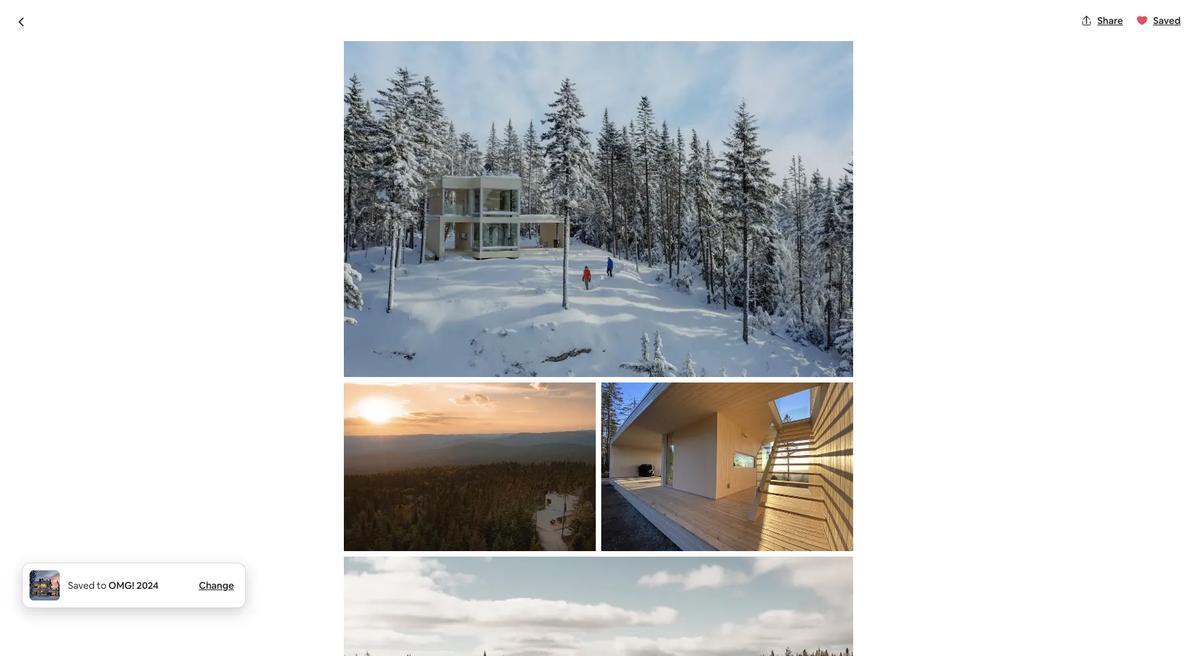 Task type: locate. For each thing, give the bounding box(es) containing it.
change button
[[199, 580, 234, 592]]

·
[[383, 100, 386, 114], [369, 525, 371, 540]]

lac-beauport, quebec, canada button
[[392, 97, 533, 114]]

tiny home hosted by nicolas 4 beds · 1 bath
[[214, 502, 416, 540]]

listing image 7 image
[[344, 37, 853, 378], [344, 37, 853, 378]]

2024
[[136, 580, 159, 592]]

saved right share
[[1153, 14, 1181, 27]]

january
[[298, 597, 333, 610]]

taxes
[[800, 540, 824, 552]]

view
[[391, 70, 430, 93]]

listing image 8 image
[[344, 383, 596, 552], [344, 383, 596, 552]]

to
[[482, 70, 501, 93], [97, 580, 106, 592]]

0 vertical spatial to
[[482, 70, 501, 93]]

quebec,
[[458, 100, 497, 112]]

saved button
[[1131, 9, 1186, 32]]

to up quebec,
[[482, 70, 501, 93]]

listing image 9 image
[[601, 383, 853, 552], [601, 383, 853, 552]]

listing image 10 image
[[344, 557, 853, 657], [344, 557, 853, 657]]

hosted
[[291, 502, 341, 521]]

mica - panoramic view close to quebec city image 5 image
[[796, 311, 983, 481]]

saved for saved to omg! 2024
[[68, 580, 95, 592]]

0 horizontal spatial saved
[[68, 580, 95, 592]]

in
[[307, 580, 316, 594]]

dialog
[[0, 0, 1197, 657]]

saved left omg!
[[68, 580, 95, 592]]

5/7/2024 button
[[744, 569, 965, 607]]

1 horizontal spatial ·
[[383, 100, 386, 114]]

1 horizontal spatial to
[[482, 70, 501, 93]]

1 vertical spatial saved
[[68, 580, 95, 592]]

to left omg!
[[97, 580, 106, 592]]

total
[[744, 540, 766, 552]]

tiny
[[214, 502, 244, 521]]

mica - panoramic view close to quebec city image 2 image
[[604, 130, 791, 306]]

0 horizontal spatial to
[[97, 580, 106, 592]]

1 vertical spatial ·
[[369, 525, 371, 540]]

nicolas is a superhost. learn more about nicolas. image
[[624, 503, 663, 541], [624, 503, 663, 541]]

close
[[434, 70, 478, 93]]

to inside mica - panoramic view close to quebec city superhost · lac-beauport, quebec, canada
[[482, 70, 501, 93]]

city
[[575, 70, 610, 93]]

dialog containing share
[[0, 0, 1197, 657]]

4
[[332, 525, 339, 540]]

saved
[[1153, 14, 1181, 27], [68, 580, 95, 592]]

Start your search search field
[[496, 11, 702, 44]]

0 vertical spatial saved
[[1153, 14, 1181, 27]]

· left lac-
[[383, 100, 386, 114]]

mica - panoramic view close to quebec city image 1 image
[[214, 130, 599, 481]]

0 vertical spatial ·
[[383, 100, 386, 114]]

1 horizontal spatial saved
[[1153, 14, 1181, 27]]

beauport,
[[411, 100, 456, 112]]

1 vertical spatial to
[[97, 580, 106, 592]]

· left '1'
[[369, 525, 371, 540]]

bath
[[381, 525, 404, 540]]

soleil,
[[271, 597, 296, 610]]

change
[[199, 580, 234, 592]]

0 horizontal spatial ·
[[369, 525, 371, 540]]

la vue époustouflante de la chambre principale. image
[[796, 130, 983, 306]]

saved inside button
[[1153, 14, 1181, 27]]

-
[[288, 70, 295, 93]]



Task type: describe. For each thing, give the bounding box(es) containing it.
before
[[768, 540, 798, 552]]

$1,800 total before taxes
[[744, 520, 824, 552]]

home
[[247, 502, 288, 521]]

mica - panoramic view close to quebec city superhost · lac-beauport, quebec, canada
[[239, 70, 610, 114]]

$1,800
[[744, 520, 791, 539]]

1
[[374, 525, 378, 540]]

quebec
[[504, 70, 572, 93]]

by nicolas
[[344, 502, 416, 521]]

mica - panoramic view close to quebec city image 3 image
[[604, 311, 791, 481]]

· inside tiny home hosted by nicolas 4 beds · 1 bath
[[369, 525, 371, 540]]

5/7/2024
[[752, 586, 792, 599]]

share button
[[1076, 9, 1129, 32]]

featured
[[258, 580, 305, 594]]

beds
[[341, 525, 366, 540]]

2021
[[335, 597, 356, 610]]

superhost
[[332, 100, 378, 112]]

· inside mica - panoramic view close to quebec city superhost · lac-beauport, quebec, canada
[[383, 100, 386, 114]]

saved to omg! 2024
[[68, 580, 159, 592]]

saved for saved
[[1153, 14, 1181, 27]]

le
[[258, 597, 268, 610]]

mica
[[239, 70, 285, 93]]

omg!
[[109, 580, 134, 592]]

panoramic
[[299, 70, 388, 93]]

featured in le soleil, january 2021
[[258, 580, 356, 610]]

lac-
[[392, 100, 411, 112]]

canada
[[499, 100, 533, 112]]

share
[[1098, 14, 1123, 27]]



Task type: vqa. For each thing, say whether or not it's contained in the screenshot.
THE BEAUPORT,
yes



